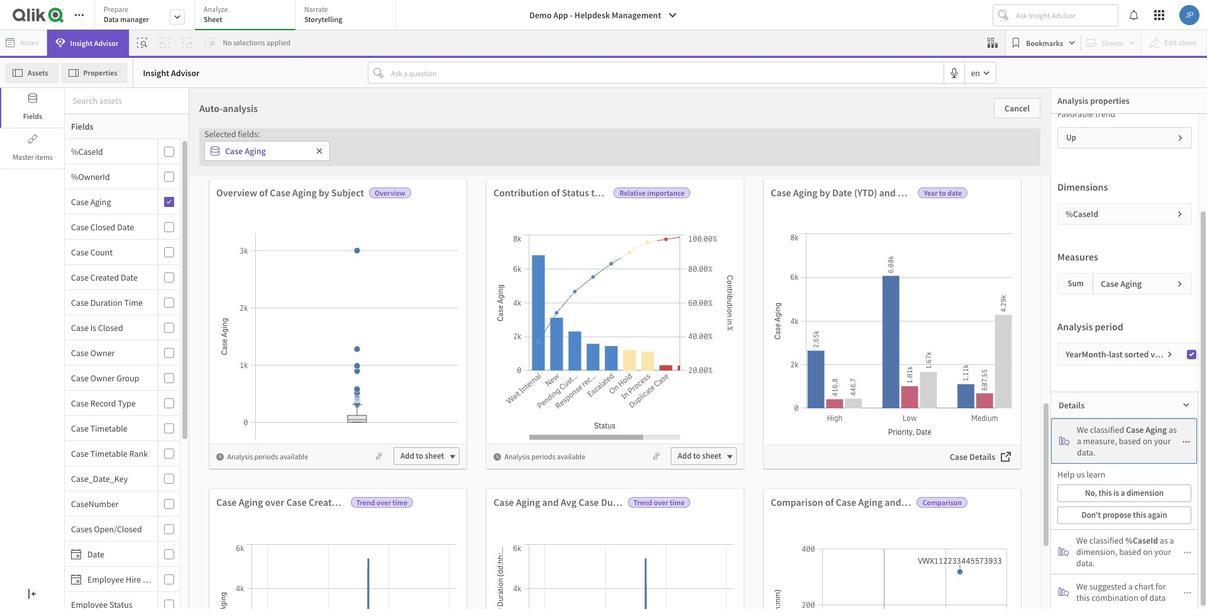 Task type: vqa. For each thing, say whether or not it's contained in the screenshot.
James Peterson element
no



Task type: locate. For each thing, give the bounding box(es) containing it.
this left is
[[1099, 488, 1113, 498]]

1 vertical spatial on
[[1144, 546, 1154, 557]]

small image inside we suggested a chart for this combination of data button
[[1185, 589, 1192, 596]]

closed right is
[[98, 322, 123, 333]]

to
[[592, 186, 601, 199], [940, 188, 947, 198], [416, 451, 424, 461], [694, 451, 701, 461]]

0 horizontal spatial trend
[[356, 498, 375, 507]]

open for open cases vs duration * bubble size represents number of high priority open cases
[[6, 184, 31, 197]]

1 add to sheet button from the left
[[394, 447, 460, 465]]

analyze image down analyze image
[[1059, 587, 1070, 597]]

case aging up "period"
[[1102, 278, 1143, 289]]

properties button
[[61, 63, 127, 83]]

priority
[[171, 197, 201, 210]]

0 horizontal spatial analysis periods available
[[227, 451, 308, 461]]

case closed date menu item
[[65, 215, 180, 240]]

1 vertical spatial classified
[[1090, 535, 1124, 546]]

0 vertical spatial on
[[1144, 435, 1153, 447]]

analyze
[[204, 4, 228, 14]]

case details link
[[947, 448, 1015, 466]]

advisor down "data"
[[94, 38, 119, 47]]

203
[[958, 121, 1036, 177]]

1 vertical spatial owner
[[90, 372, 115, 383]]

1 vertical spatial closed
[[98, 322, 123, 333]]

0 horizontal spatial add to sheet
[[401, 451, 444, 461]]

0 vertical spatial data.
[[1078, 447, 1096, 458]]

number
[[107, 197, 139, 210]]

case aging down "%ownerid" at top left
[[71, 196, 111, 207]]

based right measure,
[[1120, 435, 1142, 447]]

1 vertical spatial based
[[1120, 546, 1142, 557]]

1 master items button from the left
[[0, 129, 64, 169]]

classified up learn on the right bottom of the page
[[1091, 424, 1125, 435]]

0 horizontal spatial fields
[[23, 111, 42, 121]]

1 vertical spatial insight
[[143, 67, 169, 78]]

small image
[[1167, 350, 1175, 358], [1183, 438, 1191, 445], [216, 453, 224, 460], [494, 453, 501, 460], [1185, 549, 1192, 556]]

as a dimension, based on your data.
[[1077, 535, 1175, 569]]

timetable for case timetable
[[90, 422, 128, 434]]

tab list inside application
[[94, 0, 401, 31]]

case_date_key menu item
[[65, 466, 180, 491]]

small image
[[1178, 130, 1185, 145], [1177, 210, 1185, 218], [1177, 280, 1185, 288], [1183, 401, 1191, 409], [1185, 589, 1192, 596]]

1 vertical spatial data.
[[1077, 557, 1096, 569]]

0 horizontal spatial details
[[970, 451, 996, 462]]

storytelling
[[305, 14, 343, 24]]

resolved
[[42, 476, 83, 489]]

owner
[[90, 347, 115, 358], [90, 372, 115, 383]]

1 horizontal spatial overview
[[375, 188, 406, 198]]

1 vertical spatial type
[[118, 397, 136, 409]]

we suggested a chart for this combination of data
[[1077, 580, 1167, 603]]

based inside as a dimension, based on your data.
[[1120, 546, 1142, 557]]

open for open & resolved cases over time
[[6, 476, 31, 489]]

1 horizontal spatial created
[[309, 496, 343, 508]]

1 sheet from the left
[[425, 451, 444, 461]]

menu
[[65, 139, 189, 609]]

we up help us learn
[[1078, 424, 1089, 435]]

%caseid down the dimensions
[[1066, 208, 1099, 220]]

management
[[612, 9, 662, 21]]

2 vertical spatial this
[[1077, 592, 1091, 603]]

1 horizontal spatial add
[[678, 451, 692, 461]]

0 vertical spatial timetable
[[90, 422, 128, 434]]

add to sheet button
[[394, 447, 460, 465], [671, 447, 737, 465]]

1 horizontal spatial add to sheet button
[[671, 447, 737, 465]]

insight advisor down smart search icon
[[143, 67, 200, 78]]

analyze image inside we suggested a chart for this combination of data button
[[1059, 587, 1070, 597]]

case count button
[[65, 246, 155, 258]]

1 vertical spatial analyze image
[[1059, 587, 1070, 597]]

%caseid inside menu item
[[71, 146, 103, 157]]

small image for details
[[1183, 401, 1191, 409]]

overview right subject
[[375, 188, 406, 198]]

1 horizontal spatial type
[[608, 184, 630, 197]]

overview
[[216, 186, 257, 199], [375, 188, 406, 198]]

2 owner from the top
[[90, 372, 115, 383]]

case timetable menu item
[[65, 416, 180, 441]]

open
[[203, 197, 224, 210]]

0 horizontal spatial sheet
[[425, 451, 444, 461]]

help us learn
[[1058, 469, 1106, 480]]

on up chart
[[1144, 546, 1154, 557]]

we left suggested
[[1077, 580, 1088, 592]]

timetable down case timetable button
[[90, 448, 128, 459]]

as right the we classified case aging
[[1169, 424, 1178, 435]]

cases left vs
[[33, 184, 60, 197]]

time down case created date menu item
[[124, 297, 143, 308]]

as inside as a measure, based on your data.
[[1169, 424, 1178, 435]]

1 vertical spatial %caseid
[[1066, 208, 1099, 220]]

2 master items button from the left
[[1, 129, 64, 169]]

cases open/closed menu item
[[65, 517, 180, 542]]

2 add to sheet from the left
[[678, 451, 722, 461]]

overview right priority
[[216, 186, 257, 199]]

priority for 203
[[947, 88, 1028, 121]]

0 vertical spatial created
[[90, 271, 119, 283]]

a down don't propose this again button
[[1171, 535, 1175, 546]]

1 horizontal spatial advisor
[[171, 67, 200, 78]]

a left chart
[[1129, 580, 1134, 592]]

analysis periods available
[[227, 451, 308, 461], [505, 451, 586, 461]]

cases down casenumber
[[71, 523, 92, 534]]

0 vertical spatial type
[[608, 184, 630, 197]]

represents
[[61, 197, 105, 210]]

0 horizontal spatial insight advisor
[[70, 38, 119, 47]]

tab list containing prepare
[[94, 0, 401, 31]]

up
[[1067, 132, 1077, 143]]

no, this is a dimension
[[1086, 488, 1165, 498]]

0 horizontal spatial type
[[118, 397, 136, 409]]

us
[[1077, 469, 1086, 480]]

0 vertical spatial analyze image
[[1060, 436, 1070, 446]]

as down again
[[1161, 535, 1169, 546]]

employee hire date
[[87, 573, 160, 585]]

0 vertical spatial insight
[[70, 38, 93, 47]]

selections tool image
[[989, 38, 999, 48]]

based right dimension,
[[1120, 546, 1142, 557]]

priority inside medium priority cases 142
[[570, 88, 651, 121]]

james peterson image
[[1180, 5, 1200, 25]]

priority inside low priority cases 203
[[947, 88, 1028, 121]]

2 horizontal spatial %caseid
[[1126, 535, 1159, 546]]

based
[[1120, 435, 1142, 447], [1120, 546, 1142, 557]]

owner up case owner group
[[90, 347, 115, 358]]

2 horizontal spatial by
[[820, 186, 831, 199]]

classified for dimension,
[[1090, 535, 1124, 546]]

2 analysis periods available from the left
[[505, 451, 586, 461]]

2 available from the left
[[557, 451, 586, 461]]

1 timetable from the top
[[90, 422, 128, 434]]

0 vertical spatial this
[[1099, 488, 1113, 498]]

date
[[833, 186, 853, 199], [117, 221, 134, 232], [121, 271, 138, 283], [345, 496, 365, 508], [87, 548, 104, 560], [143, 573, 160, 585]]

based for case aging
[[1120, 435, 1142, 447]]

%caseid up "%ownerid" at top left
[[71, 146, 103, 157]]

0 horizontal spatial case aging
[[71, 196, 111, 207]]

1 vertical spatial as
[[1161, 535, 1169, 546]]

deselect field image
[[316, 147, 323, 155]]

of
[[259, 186, 268, 199], [552, 186, 560, 199], [141, 197, 149, 210], [1141, 592, 1148, 603]]

analyze image up help
[[1060, 436, 1070, 446]]

yearmonth-
[[1066, 349, 1110, 360]]

casenumber menu item
[[65, 491, 180, 517]]

narrate
[[305, 4, 328, 14]]

cases up fields:
[[240, 88, 306, 121]]

analyze image
[[1059, 547, 1070, 557]]

owner for case owner
[[90, 347, 115, 358]]

2 horizontal spatial case aging
[[1102, 278, 1143, 289]]

0 vertical spatial closed
[[90, 221, 115, 232]]

subject
[[332, 186, 364, 199]]

this inside don't propose this again button
[[1134, 510, 1147, 520]]

0 vertical spatial your
[[1155, 435, 1172, 447]]

classified down propose
[[1090, 535, 1124, 546]]

fields up %caseid button on the top left of the page
[[71, 121, 94, 132]]

timetable inside menu item
[[90, 422, 128, 434]]

data.
[[1078, 447, 1096, 458], [1077, 557, 1096, 569]]

case owner menu item
[[65, 340, 180, 366]]

1 horizontal spatial as
[[1169, 424, 1178, 435]]

cases up up
[[1033, 88, 1099, 121]]

on inside as a measure, based on your data.
[[1144, 435, 1153, 447]]

advisor inside dropdown button
[[94, 38, 119, 47]]

1 horizontal spatial time
[[670, 498, 685, 507]]

of left high
[[141, 197, 149, 210]]

your for we classified case aging
[[1155, 435, 1172, 447]]

items
[[35, 152, 53, 162]]

data. inside as a measure, based on your data.
[[1078, 447, 1096, 458]]

tab list
[[94, 0, 401, 31]]

1 horizontal spatial sheet
[[703, 451, 722, 461]]

1 vertical spatial duration
[[90, 297, 122, 308]]

by left subject
[[319, 186, 330, 199]]

open down 'master'
[[6, 184, 31, 197]]

this inside no, this is a dimension button
[[1099, 488, 1113, 498]]

%caseid down again
[[1126, 535, 1159, 546]]

sheet
[[425, 451, 444, 461], [703, 451, 722, 461]]

1 horizontal spatial over
[[377, 498, 391, 507]]

details up measure,
[[1059, 399, 1085, 411]]

0 horizontal spatial %caseid
[[71, 146, 103, 157]]

1 vertical spatial your
[[1155, 546, 1172, 557]]

relative
[[620, 188, 646, 198]]

0 vertical spatial advisor
[[94, 38, 119, 47]]

of left data
[[1141, 592, 1148, 603]]

open left status on the top of page
[[503, 184, 528, 197]]

insight advisor down "data"
[[70, 38, 119, 47]]

small image inside up button
[[1178, 130, 1185, 145]]

master items button
[[0, 129, 64, 169], [1, 129, 64, 169]]

data. up help us learn
[[1078, 447, 1096, 458]]

data. up suggested
[[1077, 557, 1096, 569]]

priority for 142
[[570, 88, 651, 121]]

on inside as a dimension, based on your data.
[[1144, 546, 1154, 557]]

this left combination
[[1077, 592, 1091, 603]]

data. inside as a dimension, based on your data.
[[1077, 557, 1096, 569]]

1 vertical spatial we
[[1077, 535, 1088, 546]]

cases left status on the top of page
[[530, 184, 557, 197]]

duration down "%ownerid" at top left
[[74, 184, 114, 197]]

1 horizontal spatial this
[[1099, 488, 1113, 498]]

your inside as a dimension, based on your data.
[[1155, 546, 1172, 557]]

%caseid
[[71, 146, 103, 157], [1066, 208, 1099, 220], [1126, 535, 1159, 546]]

0 vertical spatial details
[[1059, 399, 1085, 411]]

1 horizontal spatial insight advisor
[[143, 67, 200, 78]]

0 horizontal spatial available
[[280, 451, 308, 461]]

1 vertical spatial case aging
[[71, 196, 111, 207]]

0 vertical spatial %caseid
[[71, 146, 103, 157]]

1 horizontal spatial by
[[559, 184, 570, 197]]

we
[[1078, 424, 1089, 435], [1077, 535, 1088, 546], [1077, 580, 1088, 592]]

aging
[[245, 145, 266, 157], [293, 186, 317, 199], [657, 186, 681, 199], [794, 186, 818, 199], [90, 196, 111, 207], [1121, 278, 1143, 289], [1146, 424, 1168, 435], [239, 496, 263, 508]]

periods for second add to sheet button
[[532, 451, 556, 461]]

case record type
[[71, 397, 136, 409]]

of left status on the top of page
[[552, 186, 560, 199]]

don't
[[1082, 510, 1102, 520]]

Ask a question text field
[[389, 63, 945, 83]]

0 vertical spatial time
[[124, 297, 143, 308]]

time
[[393, 498, 408, 507], [670, 498, 685, 507]]

2 periods from the left
[[532, 451, 556, 461]]

insight down smart search icon
[[143, 67, 169, 78]]

timetable up case timetable rank
[[90, 422, 128, 434]]

overview of case aging by subject
[[216, 186, 364, 199]]

2 add to sheet button from the left
[[671, 447, 737, 465]]

insight advisor inside dropdown button
[[70, 38, 119, 47]]

2 time from the left
[[670, 498, 685, 507]]

priority for 72
[[154, 88, 235, 121]]

1 horizontal spatial trend over time
[[634, 498, 685, 507]]

demo app - helpdesk management
[[530, 9, 662, 21]]

we down don't
[[1077, 535, 1088, 546]]

1 add to sheet from the left
[[401, 451, 444, 461]]

%ownerid button
[[65, 171, 155, 182]]

2 horizontal spatial this
[[1134, 510, 1147, 520]]

available
[[280, 451, 308, 461], [557, 451, 586, 461]]

0 horizontal spatial advisor
[[94, 38, 119, 47]]

0 horizontal spatial time
[[393, 498, 408, 507]]

cases inside 'menu item'
[[71, 523, 92, 534]]

cancel button
[[995, 98, 1041, 118]]

on for %caseid
[[1144, 546, 1154, 557]]

0 vertical spatial based
[[1120, 435, 1142, 447]]

case record type button
[[65, 397, 155, 409]]

2 add from the left
[[678, 451, 692, 461]]

type right record
[[118, 397, 136, 409]]

0 horizontal spatial this
[[1077, 592, 1091, 603]]

as inside as a dimension, based on your data.
[[1161, 535, 1169, 546]]

periods for second add to sheet button from right
[[255, 451, 278, 461]]

0 horizontal spatial insight
[[70, 38, 93, 47]]

open left &
[[6, 476, 31, 489]]

case duration time
[[71, 297, 143, 308]]

closed up count
[[90, 221, 115, 232]]

owner for case owner group
[[90, 372, 115, 383]]

0 vertical spatial as
[[1169, 424, 1178, 435]]

1 horizontal spatial periods
[[532, 451, 556, 461]]

0 vertical spatial owner
[[90, 347, 115, 358]]

bookmarks
[[1027, 38, 1064, 47]]

your up for
[[1155, 546, 1172, 557]]

insight inside dropdown button
[[70, 38, 93, 47]]

0 vertical spatial we
[[1078, 424, 1089, 435]]

selected
[[204, 128, 236, 140]]

classified for measure,
[[1091, 424, 1125, 435]]

0 horizontal spatial add to sheet button
[[394, 447, 460, 465]]

by left (ytd)
[[820, 186, 831, 199]]

as for case aging
[[1169, 424, 1178, 435]]

assets
[[28, 68, 48, 77]]

analyze sheet
[[204, 4, 228, 24]]

2 vertical spatial %caseid
[[1126, 535, 1159, 546]]

your inside as a measure, based on your data.
[[1155, 435, 1172, 447]]

case
[[225, 145, 243, 157], [270, 186, 291, 199], [634, 186, 655, 199], [771, 186, 792, 199], [71, 196, 89, 207], [71, 221, 89, 232], [71, 246, 89, 258], [71, 271, 89, 283], [1102, 278, 1119, 289], [71, 297, 89, 308], [71, 322, 89, 333], [71, 347, 89, 358], [71, 372, 89, 383], [71, 397, 89, 409], [71, 422, 89, 434], [1127, 424, 1145, 435], [71, 448, 89, 459], [950, 451, 968, 462], [216, 496, 237, 508], [287, 496, 307, 508]]

smart search image
[[137, 38, 148, 48]]

0 vertical spatial insight advisor
[[70, 38, 119, 47]]

1 horizontal spatial fields
[[71, 121, 94, 132]]

analyze image
[[1060, 436, 1070, 446], [1059, 587, 1070, 597]]

employee status menu item
[[65, 592, 180, 609]]

comparison
[[923, 498, 963, 507]]

medium
[[476, 88, 565, 121]]

goto image
[[998, 452, 1012, 462]]

1 vertical spatial details
[[970, 451, 996, 462]]

relative importance
[[620, 188, 685, 198]]

duration down case created date
[[90, 297, 122, 308]]

don't propose this again button
[[1058, 506, 1192, 524]]

type right status on the top of page
[[608, 184, 630, 197]]

1 horizontal spatial trend
[[634, 498, 653, 507]]

1 owner from the top
[[90, 347, 115, 358]]

142
[[560, 121, 638, 177]]

0 horizontal spatial trend over time
[[356, 498, 408, 507]]

advisor up auto-
[[171, 67, 200, 78]]

open inside open cases vs duration * bubble size represents number of high priority open cases
[[6, 184, 31, 197]]

2 horizontal spatial over
[[654, 498, 669, 507]]

by right contribution
[[559, 184, 570, 197]]

case aging down fields:
[[225, 145, 266, 157]]

group
[[117, 372, 139, 383]]

this left again
[[1134, 510, 1147, 520]]

your up dimension
[[1155, 435, 1172, 447]]

cases inside open cases vs duration * bubble size represents number of high priority open cases
[[33, 184, 60, 197]]

a inside as a measure, based on your data.
[[1078, 435, 1082, 447]]

1 horizontal spatial analysis periods available
[[505, 451, 586, 461]]

cases down ask a question text box
[[656, 88, 722, 121]]

based inside as a measure, based on your data.
[[1120, 435, 1142, 447]]

1 vertical spatial this
[[1134, 510, 1147, 520]]

insight up properties button
[[70, 38, 93, 47]]

selections
[[233, 38, 265, 47]]

we for dimension,
[[1077, 535, 1088, 546]]

your
[[1155, 435, 1172, 447], [1155, 546, 1172, 557]]

owner up record
[[90, 372, 115, 383]]

0 horizontal spatial overview
[[216, 186, 257, 199]]

0 vertical spatial classified
[[1091, 424, 1125, 435]]

duration inside menu item
[[90, 297, 122, 308]]

measures
[[1058, 250, 1099, 263]]

case count
[[71, 246, 113, 258]]

1 horizontal spatial available
[[557, 451, 586, 461]]

cancel
[[1005, 103, 1031, 114]]

0 horizontal spatial by
[[319, 186, 330, 199]]

0 horizontal spatial add
[[401, 451, 415, 461]]

fields up master items
[[23, 111, 42, 121]]

1 periods from the left
[[255, 451, 278, 461]]

high
[[151, 197, 169, 210]]

0 vertical spatial duration
[[74, 184, 114, 197]]

1 horizontal spatial add to sheet
[[678, 451, 722, 461]]

contribution of status to overall case aging
[[494, 186, 681, 199]]

case duration time menu item
[[65, 290, 180, 315]]

data. for measure,
[[1078, 447, 1096, 458]]

2 timetable from the top
[[90, 448, 128, 459]]

details left goto image
[[970, 451, 996, 462]]

timetable inside 'menu item'
[[90, 448, 128, 459]]

1 vertical spatial timetable
[[90, 448, 128, 459]]

on right measure,
[[1144, 435, 1153, 447]]

application
[[0, 0, 1208, 609]]

count
[[90, 246, 113, 258]]

last
[[1110, 349, 1124, 360]]

1 horizontal spatial insight
[[143, 67, 169, 78]]

time right over
[[138, 476, 161, 489]]

case aging over case created date
[[216, 496, 365, 508]]

auto-analysis
[[199, 102, 258, 115]]

a left measure,
[[1078, 435, 1082, 447]]

2 vertical spatial we
[[1077, 580, 1088, 592]]

0 horizontal spatial as
[[1161, 535, 1169, 546]]

0 horizontal spatial periods
[[255, 451, 278, 461]]

priority inside high priority cases 72
[[154, 88, 235, 121]]

0 vertical spatial case aging
[[225, 145, 266, 157]]

0 horizontal spatial created
[[90, 271, 119, 283]]

sum
[[1068, 278, 1084, 289]]

priority
[[154, 88, 235, 121], [570, 88, 651, 121], [947, 88, 1028, 121], [572, 184, 606, 197], [898, 186, 931, 199]]

insight advisor
[[70, 38, 119, 47], [143, 67, 200, 78]]



Task type: describe. For each thing, give the bounding box(es) containing it.
and
[[880, 186, 896, 199]]

1 trend from the left
[[356, 498, 375, 507]]

properties
[[1091, 95, 1130, 106]]

case aging menu item
[[65, 189, 180, 215]]

is
[[90, 322, 96, 333]]

closed inside menu item
[[98, 322, 123, 333]]

prepare
[[104, 4, 129, 14]]

by for open
[[559, 184, 570, 197]]

we for measure,
[[1078, 424, 1089, 435]]

helpdesk
[[575, 9, 610, 21]]

1 analysis periods available from the left
[[227, 451, 308, 461]]

a right is
[[1122, 488, 1126, 498]]

overview for overview of case aging by subject
[[216, 186, 257, 199]]

dimension,
[[1077, 546, 1118, 557]]

case timetable rank menu item
[[65, 441, 180, 466]]

case created date menu item
[[65, 265, 180, 290]]

rank
[[129, 448, 148, 459]]

case is closed button
[[65, 322, 155, 333]]

measure,
[[1084, 435, 1118, 447]]

2 trend from the left
[[634, 498, 653, 507]]

we inside we suggested a chart for this combination of data
[[1077, 580, 1088, 592]]

dimensions
[[1058, 181, 1109, 193]]

open cases vs duration * bubble size represents number of high priority open cases
[[6, 184, 250, 210]]

2 vertical spatial case aging
[[1102, 278, 1143, 289]]

case is closed menu item
[[65, 315, 180, 340]]

,
[[913, 427, 917, 437]]

open for open cases by priority type
[[503, 184, 528, 197]]

your for we classified %caseid
[[1155, 546, 1172, 557]]

small image for %caseid
[[1177, 210, 1185, 218]]

bubble
[[13, 197, 41, 210]]

%ownerid menu item
[[65, 164, 180, 189]]

based for %caseid
[[1120, 546, 1142, 557]]

case owner button
[[65, 347, 155, 358]]

1 trend over time from the left
[[356, 498, 408, 507]]

en
[[972, 67, 981, 78]]

cases up casenumber
[[85, 476, 112, 489]]

case created date
[[71, 271, 138, 283]]

bookmarks button
[[1009, 33, 1079, 53]]

analysis properties
[[1058, 95, 1130, 106]]

time inside menu item
[[124, 297, 143, 308]]

case_date_key button
[[65, 473, 155, 484]]

%ownerid
[[71, 171, 110, 182]]

is
[[1114, 488, 1120, 498]]

1 add from the left
[[401, 451, 415, 461]]

case owner group
[[71, 372, 139, 383]]

aging inside menu item
[[90, 196, 111, 207]]

closed inside menu item
[[90, 221, 115, 232]]

employee hire date button
[[65, 573, 166, 585]]

0 horizontal spatial over
[[265, 496, 284, 508]]

case timetable button
[[65, 422, 155, 434]]

a inside we suggested a chart for this combination of data
[[1129, 580, 1134, 592]]

small image for up
[[1178, 130, 1185, 145]]

application containing 72
[[0, 0, 1208, 609]]

timetable for case timetable rank
[[90, 448, 128, 459]]

case inside 'menu item'
[[71, 448, 89, 459]]

cases inside high priority cases 72
[[240, 88, 306, 121]]

of inside open cases vs duration * bubble size represents number of high priority open cases
[[141, 197, 149, 210]]

case closed date
[[71, 221, 134, 232]]

we suggested a chart for this combination of data button
[[1052, 574, 1198, 609]]

data
[[104, 14, 119, 24]]

2 trend over time from the left
[[634, 498, 685, 507]]

demo
[[530, 9, 552, 21]]

combination
[[1092, 592, 1139, 603]]

-
[[570, 9, 573, 21]]

case aging by date (ytd) and priority
[[771, 186, 931, 199]]

details inside "link"
[[970, 451, 996, 462]]

sheet
[[204, 14, 222, 24]]

duration inside open cases vs duration * bubble size represents number of high priority open cases
[[74, 184, 114, 197]]

status
[[562, 186, 590, 199]]

case timetable rank
[[71, 448, 148, 459]]

favorable
[[1058, 108, 1094, 120]]

as for %caseid
[[1161, 535, 1169, 546]]

72
[[176, 121, 228, 177]]

insight advisor button
[[47, 30, 129, 56]]

favorable trend
[[1058, 108, 1116, 120]]

no
[[223, 38, 232, 47]]

type inside menu item
[[118, 397, 136, 409]]

2 sheet from the left
[[703, 451, 722, 461]]

1 vertical spatial time
[[138, 476, 161, 489]]

case record type menu item
[[65, 391, 180, 416]]

medium priority cases 142
[[476, 88, 722, 177]]

Search assets text field
[[65, 89, 189, 112]]

cases open/closed button
[[65, 523, 155, 534]]

selected fields:
[[204, 128, 260, 140]]

1 horizontal spatial %caseid
[[1066, 208, 1099, 220]]

this inside we suggested a chart for this combination of data
[[1077, 592, 1091, 603]]

no, this is a dimension button
[[1058, 484, 1192, 502]]

propose
[[1103, 510, 1132, 520]]

trend
[[1096, 108, 1116, 120]]

cases open/closed
[[71, 523, 142, 534]]

case count menu item
[[65, 240, 180, 265]]

1 time from the left
[[393, 498, 408, 507]]

cases inside medium priority cases 142
[[656, 88, 722, 121]]

case inside "link"
[[950, 451, 968, 462]]

cases
[[226, 197, 250, 210]]

case created date button
[[65, 271, 155, 283]]

open cases by priority type
[[503, 184, 630, 197]]

demo app - helpdesk management button
[[522, 5, 686, 25]]

small image for case aging
[[1177, 280, 1185, 288]]

open/closed
[[94, 523, 142, 534]]

a inside as a dimension, based on your data.
[[1171, 535, 1175, 546]]

again
[[1149, 510, 1168, 520]]

date button
[[65, 548, 155, 560]]

data
[[1150, 592, 1167, 603]]

hire
[[126, 573, 141, 585]]

case aging inside menu item
[[71, 196, 111, 207]]

importance
[[648, 188, 685, 198]]

1 available from the left
[[280, 451, 308, 461]]

on for case
[[1144, 435, 1153, 447]]

year to date
[[924, 188, 963, 198]]

period
[[1096, 320, 1124, 333]]

over
[[114, 476, 136, 489]]

as a measure, based on your data.
[[1078, 424, 1178, 458]]

cases inside low priority cases 203
[[1033, 88, 1099, 121]]

casenumber button
[[65, 498, 155, 509]]

app
[[554, 9, 569, 21]]

data. for dimension,
[[1077, 557, 1096, 569]]

analyze image for we suggested a chart for this combination of data
[[1059, 587, 1070, 597]]

&
[[33, 476, 40, 489]]

analyze image for we classified
[[1060, 436, 1070, 446]]

properties
[[83, 68, 117, 77]]

overview for overview
[[375, 188, 406, 198]]

no selections applied
[[223, 38, 291, 47]]

1 vertical spatial created
[[309, 496, 343, 508]]

1 vertical spatial insight advisor
[[143, 67, 200, 78]]

created inside menu item
[[90, 271, 119, 283]]

dimension
[[1127, 488, 1165, 498]]

menu containing %caseid
[[65, 139, 189, 609]]

overall
[[603, 186, 632, 199]]

year
[[924, 188, 938, 198]]

chart
[[1135, 580, 1155, 592]]

1 horizontal spatial details
[[1059, 399, 1085, 411]]

case owner group menu item
[[65, 366, 180, 391]]

values
[[1151, 349, 1176, 360]]

by for case
[[820, 186, 831, 199]]

case timetable
[[71, 422, 128, 434]]

case duration time button
[[65, 297, 155, 308]]

employee hire date menu item
[[65, 567, 180, 592]]

analysis
[[223, 102, 258, 115]]

learn
[[1087, 469, 1106, 480]]

we classified case aging
[[1078, 424, 1168, 435]]

of right cases
[[259, 186, 268, 199]]

auto-
[[199, 102, 223, 115]]

master
[[13, 152, 34, 162]]

date menu item
[[65, 542, 180, 567]]

Ask Insight Advisor text field
[[1014, 5, 1119, 25]]

high
[[97, 88, 149, 121]]

low priority cases 203
[[894, 88, 1099, 177]]

1 vertical spatial advisor
[[171, 67, 200, 78]]

vs
[[62, 184, 72, 197]]

%caseid menu item
[[65, 139, 180, 164]]

of inside we suggested a chart for this combination of data
[[1141, 592, 1148, 603]]



